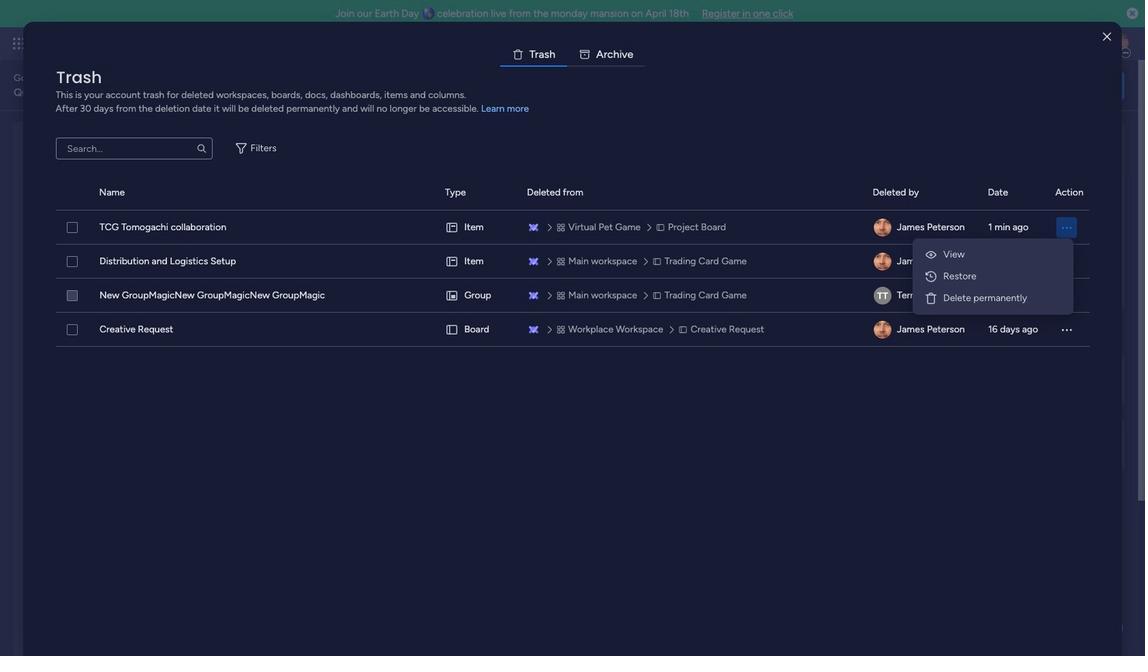Task type: vqa. For each thing, say whether or not it's contained in the screenshot.
third MENU ITEM from the bottom of the Menu MENU
yes



Task type: describe. For each thing, give the bounding box(es) containing it.
templates image image
[[932, 130, 1112, 224]]

2 column header from the left
[[99, 176, 428, 210]]

quick search results list box
[[30, 155, 887, 335]]

terry turtle image
[[874, 287, 891, 305]]

6 column header from the left
[[988, 176, 1039, 210]]

1 add to favorites image from the left
[[425, 276, 439, 290]]

Search for items in the recycle bin search field
[[56, 138, 212, 159]]

public board image
[[47, 276, 62, 291]]

search image
[[196, 143, 207, 154]]

3 menu item from the top
[[918, 288, 1068, 309]]

1 add to favorites image from the left
[[213, 276, 227, 290]]

3 column header from the left
[[445, 176, 511, 210]]

4 row from the top
[[56, 313, 1090, 347]]

7 column header from the left
[[1055, 176, 1089, 210]]

2 row from the top
[[56, 245, 1090, 279]]

component image for second add to favorites icon from the right
[[259, 298, 272, 310]]

getting started element
[[920, 353, 1125, 407]]

2 add to favorites image from the left
[[638, 276, 651, 290]]

public board image for first add to favorites icon from right component "image"
[[684, 276, 699, 291]]

restore image
[[924, 270, 938, 284]]

menu image
[[1060, 221, 1073, 234]]

public board image for second component "image" from the right
[[472, 276, 487, 291]]

2 james peterson image from the top
[[874, 321, 891, 339]]

select product image
[[12, 37, 26, 50]]

menu menu
[[918, 244, 1068, 309]]

1 menu item from the top
[[918, 244, 1068, 266]]



Task type: locate. For each thing, give the bounding box(es) containing it.
0 vertical spatial james peterson image
[[1107, 33, 1129, 55]]

0 vertical spatial james peterson image
[[874, 253, 891, 271]]

5 column header from the left
[[873, 176, 971, 210]]

menu item
[[918, 244, 1068, 266], [918, 266, 1068, 288], [918, 288, 1068, 309]]

0 horizontal spatial public board image
[[259, 276, 274, 291]]

menu image
[[1060, 323, 1073, 337]]

1 component image from the left
[[259, 298, 272, 310]]

0 horizontal spatial component image
[[259, 298, 272, 310]]

0 horizontal spatial add to favorites image
[[213, 276, 227, 290]]

2 public board image from the left
[[472, 276, 487, 291]]

component image for first add to favorites icon from right
[[684, 298, 696, 310]]

1 james peterson image from the top
[[874, 253, 891, 271]]

menu item down "view" icon at the top of page
[[918, 266, 1068, 288]]

component image
[[259, 298, 272, 310], [472, 298, 484, 310], [684, 298, 696, 310]]

3 row from the top
[[56, 279, 1090, 313]]

1 vertical spatial james peterson image
[[874, 219, 891, 237]]

row
[[56, 211, 1090, 245], [56, 245, 1090, 279], [56, 279, 1090, 313], [56, 313, 1090, 347]]

help center element
[[920, 418, 1125, 473]]

0 horizontal spatial add to favorites image
[[425, 276, 439, 290]]

1 public board image from the left
[[259, 276, 274, 291]]

menu item up restore "image"
[[918, 244, 1068, 266]]

0 horizontal spatial james peterson image
[[874, 219, 891, 237]]

james peterson image up terry turtle icon
[[874, 253, 891, 271]]

2 menu item from the top
[[918, 266, 1068, 288]]

menu item down restore "image"
[[918, 288, 1068, 309]]

james peterson image down terry turtle icon
[[874, 321, 891, 339]]

public board image
[[259, 276, 274, 291], [472, 276, 487, 291], [684, 276, 699, 291]]

4 column header from the left
[[527, 176, 856, 210]]

1 vertical spatial james peterson image
[[874, 321, 891, 339]]

row group
[[56, 176, 1089, 211]]

add to favorites image
[[213, 276, 227, 290], [638, 276, 651, 290]]

1 horizontal spatial james peterson image
[[1107, 33, 1129, 55]]

cell
[[445, 211, 511, 245], [873, 211, 972, 245], [1055, 211, 1090, 245], [445, 245, 511, 279], [873, 245, 972, 279], [445, 279, 511, 313], [873, 279, 972, 313], [445, 313, 511, 347], [873, 313, 972, 347]]

1 horizontal spatial public board image
[[472, 276, 487, 291]]

2 component image from the left
[[472, 298, 484, 310]]

3 public board image from the left
[[684, 276, 699, 291]]

1 row from the top
[[56, 211, 1090, 245]]

2 horizontal spatial public board image
[[684, 276, 699, 291]]

None search field
[[56, 138, 212, 159]]

column header
[[56, 176, 83, 210], [99, 176, 428, 210], [445, 176, 511, 210], [527, 176, 856, 210], [873, 176, 971, 210], [988, 176, 1039, 210], [1055, 176, 1089, 210]]

table
[[56, 176, 1090, 635]]

public board image for component "image" associated with second add to favorites icon from the right
[[259, 276, 274, 291]]

james peterson image
[[1107, 33, 1129, 55], [874, 219, 891, 237]]

1 horizontal spatial add to favorites image
[[850, 276, 864, 290]]

delete permanently image
[[924, 292, 938, 305]]

1 image
[[943, 28, 956, 43]]

1 column header from the left
[[56, 176, 83, 210]]

2 add to favorites image from the left
[[850, 276, 864, 290]]

1 horizontal spatial component image
[[472, 298, 484, 310]]

2 horizontal spatial component image
[[684, 298, 696, 310]]

view image
[[924, 248, 938, 262]]

james peterson image
[[874, 253, 891, 271], [874, 321, 891, 339]]

close image
[[1103, 32, 1111, 42]]

1 horizontal spatial add to favorites image
[[638, 276, 651, 290]]

3 component image from the left
[[684, 298, 696, 310]]

add to favorites image
[[425, 276, 439, 290], [850, 276, 864, 290]]



